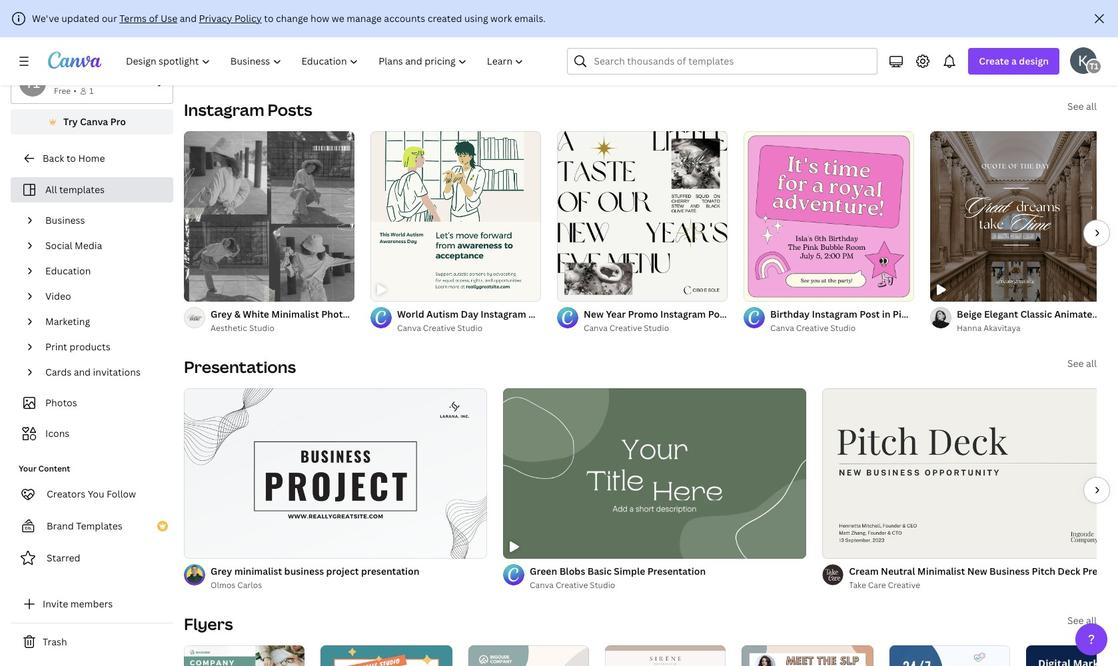 Task type: describe. For each thing, give the bounding box(es) containing it.
try canva pro button
[[11, 109, 173, 135]]

minimalist inside cream neutral minimalist new business pitch deck presenta take care creative
[[918, 565, 966, 578]]

we
[[332, 12, 345, 25]]

canva inside button
[[80, 115, 108, 128]]

1 black from the left
[[915, 308, 940, 321]]

content
[[38, 463, 70, 475]]

in
[[883, 308, 891, 321]]

ruangkasa studio link
[[925, 65, 1019, 78]]

all for presentations
[[1087, 357, 1097, 370]]

change
[[276, 12, 308, 25]]

white
[[243, 308, 269, 321]]

modern meet the slp handout for parents image
[[742, 646, 874, 667]]

see for instagram posts
[[1068, 100, 1084, 113]]

grey & white minimalist photo collage instagram post aesthetic studio
[[211, 308, 455, 334]]

print products
[[45, 341, 110, 353]]

teaching toolkit
[[659, 65, 721, 77]]

we've
[[32, 12, 59, 25]]

team 1 element inside t1 popup button
[[1087, 59, 1103, 75]]

deck
[[1058, 565, 1081, 578]]

2 black from the left
[[942, 308, 967, 321]]

back to home link
[[11, 145, 173, 172]]

aesthetic
[[211, 323, 247, 334]]

accounts
[[384, 12, 426, 25]]

terms
[[119, 12, 147, 25]]

of
[[149, 12, 158, 25]]

social media link
[[40, 233, 165, 259]]

starred
[[47, 552, 80, 565]]

red pink vivid thank you letter document image
[[1035, 0, 1119, 45]]

work
[[491, 12, 512, 25]]

birthday instagram post in pink black black retro chic style link
[[771, 307, 1042, 322]]

grey for instagram posts
[[211, 308, 232, 321]]

instagram inside grey & white minimalist photo collage instagram post aesthetic studio
[[387, 308, 433, 321]]

&
[[234, 308, 241, 321]]

home
[[78, 152, 105, 165]]

we've updated our terms of use and privacy policy to change how we manage accounts created using work emails.
[[32, 12, 546, 25]]

your
[[19, 463, 37, 475]]

design
[[1020, 55, 1049, 67]]

aesthetic studio link
[[211, 322, 355, 335]]

birthday instagram post in pink black black retro chic style image
[[744, 131, 915, 302]]

flyers
[[184, 613, 233, 635]]

grey minimalist business project presentation link
[[211, 565, 487, 579]]

see all link for instagram posts
[[1068, 100, 1097, 113]]

terms of use link
[[119, 12, 178, 25]]

birthday
[[771, 308, 810, 321]]

2 canva creative studio from the left
[[584, 323, 670, 334]]

see all for flyers
[[1068, 615, 1097, 627]]

icons link
[[19, 421, 165, 447]]

new year promo instagram post in ivory black gold modern typographic style image
[[557, 131, 728, 302]]

grey minimalist business project presentation olmos carlos
[[211, 565, 420, 591]]

back
[[43, 152, 64, 165]]

simple
[[614, 565, 646, 578]]

createdbyveronika for "grey elegant brows treatment before after instagram story" image createdbyveronika link
[[547, 65, 621, 77]]

members
[[70, 598, 113, 611]]

purple and red cute floral notebook cover a4 document image
[[899, 0, 1019, 45]]

cream neutral minimalist new business pitch deck presenta take care creative
[[850, 565, 1119, 591]]

cards and invitations link
[[40, 360, 165, 385]]

create a design
[[980, 55, 1049, 67]]

project
[[326, 565, 359, 578]]

hanna
[[957, 323, 982, 334]]

team 1 element inside switch to another team "button"
[[19, 70, 46, 97]]

manage
[[347, 12, 382, 25]]

a
[[1012, 55, 1017, 67]]

creative inside birthday instagram post in pink black black retro chic style canva creative studio
[[797, 323, 829, 334]]

business link
[[40, 208, 165, 233]]

1 canva creative studio from the left
[[397, 323, 483, 334]]

all for flyers
[[1087, 615, 1097, 627]]

trash
[[43, 636, 67, 649]]

pitch
[[1032, 565, 1056, 578]]

birthday instagram post in pink black black retro chic style canva creative studio
[[771, 308, 1042, 334]]

green blobs basic simple presentation link
[[530, 565, 807, 579]]

templates
[[76, 520, 123, 533]]

emails.
[[515, 12, 546, 25]]

zheva studio's team
[[211, 65, 289, 77]]

neutral
[[881, 565, 916, 578]]

cream
[[850, 565, 879, 578]]

ermedia studio link
[[795, 65, 883, 78]]

see all link for presentations
[[1068, 357, 1097, 370]]

debut studio link
[[1062, 65, 1119, 78]]

try canva pro
[[63, 115, 126, 128]]

presentation
[[361, 565, 420, 578]]

grey for presentations
[[211, 565, 232, 578]]

education link
[[40, 259, 165, 284]]

policy
[[235, 12, 262, 25]]

green
[[530, 565, 558, 578]]

0 vertical spatial to
[[264, 12, 274, 25]]

post inside grey & white minimalist photo collage instagram post aesthetic studio
[[435, 308, 455, 321]]

education
[[45, 265, 91, 277]]

blue and yellow digital marketing agency flyer image
[[1027, 646, 1119, 667]]

createdbyveronika link for "grey elegant brows treatment before after instagram story" image
[[547, 65, 621, 78]]

grey minimalist business project presentation image
[[184, 389, 487, 559]]

team
[[269, 65, 289, 77]]

turquoise and orange retro illustration now hiring flyer image
[[321, 646, 453, 667]]

createdbyveronika for createdbyveronika link for pink and green illustrative minimalist international women's day instagram story image
[[435, 65, 509, 77]]

privacy
[[199, 12, 232, 25]]

invite members button
[[11, 591, 173, 618]]

green blobs basic simple presentation canva creative studio
[[530, 565, 706, 591]]

print
[[45, 341, 67, 353]]

olmos
[[211, 580, 236, 591]]

studio inside grey & white minimalist photo collage instagram post aesthetic studio
[[249, 323, 275, 334]]

our
[[102, 12, 117, 25]]

you
[[88, 488, 104, 501]]

cards and invitations
[[45, 366, 141, 379]]

minimalist inside grey & white minimalist photo collage instagram post aesthetic studio
[[272, 308, 319, 321]]

free •
[[54, 85, 77, 97]]

follow
[[107, 488, 136, 501]]

sistec link
[[323, 65, 392, 78]]

•
[[74, 85, 77, 97]]



Task type: vqa. For each thing, say whether or not it's contained in the screenshot.
Privacy Policy LINK at the left top
yes



Task type: locate. For each thing, give the bounding box(es) containing it.
starred link
[[11, 545, 173, 572]]

olmos carlos link
[[211, 579, 487, 593]]

1 horizontal spatial canva creative studio
[[584, 323, 670, 334]]

black up the hanna
[[942, 308, 967, 321]]

post
[[435, 308, 455, 321], [860, 308, 880, 321]]

teaching
[[659, 65, 693, 77]]

grey & white minimalist photo collage instagram post image
[[184, 131, 355, 302]]

0 horizontal spatial and
[[74, 366, 91, 379]]

gray minimalist landscape mountain with frame photo collage image
[[769, 0, 883, 45]]

presenta
[[1083, 565, 1119, 578]]

how
[[311, 12, 330, 25]]

Search search field
[[594, 49, 870, 74]]

and
[[180, 12, 197, 25], [74, 366, 91, 379]]

top level navigation element
[[117, 48, 536, 75]]

1 vertical spatial see all link
[[1068, 357, 1097, 370]]

toolkit
[[695, 65, 721, 77]]

instagram down zheva
[[184, 99, 264, 121]]

createdbyveronika down pink and green illustrative minimalist international women's day instagram story image
[[435, 65, 509, 77]]

0 vertical spatial all
[[1087, 100, 1097, 113]]

3 see from the top
[[1068, 615, 1084, 627]]

1 createdbyveronika from the left
[[435, 65, 509, 77]]

1 vertical spatial see all
[[1068, 357, 1097, 370]]

brand templates
[[47, 520, 123, 533]]

chic
[[996, 308, 1016, 321]]

2 see all from the top
[[1068, 357, 1097, 370]]

debut
[[1062, 65, 1086, 77]]

2 vertical spatial see
[[1068, 615, 1084, 627]]

icons
[[45, 427, 70, 440]]

grey up olmos
[[211, 565, 232, 578]]

see all link up the blue and yellow digital marketing agency flyer "image"
[[1068, 615, 1097, 627]]

team 1 image
[[1087, 59, 1103, 75]]

1 horizontal spatial black
[[942, 308, 967, 321]]

cards
[[45, 366, 71, 379]]

0 horizontal spatial to
[[66, 152, 76, 165]]

Switch to another team button
[[11, 64, 173, 104]]

retro
[[969, 308, 994, 321]]

back to home
[[43, 152, 105, 165]]

0 horizontal spatial canva creative studio
[[397, 323, 483, 334]]

minimalist up aesthetic studio link
[[272, 308, 319, 321]]

1 vertical spatial grey
[[211, 565, 232, 578]]

take care creative link
[[850, 579, 1119, 593]]

marketing
[[45, 315, 90, 328]]

1 vertical spatial business
[[990, 565, 1030, 578]]

2 createdbyveronika link from the left
[[547, 65, 621, 78]]

creative inside green blobs basic simple presentation canva creative studio
[[556, 580, 588, 591]]

2 see all link from the top
[[1068, 357, 1097, 370]]

canva inside green blobs basic simple presentation canva creative studio
[[530, 580, 554, 591]]

None search field
[[568, 48, 878, 75]]

see down hanna akavitaya link on the right of the page
[[1068, 357, 1084, 370]]

2 vertical spatial all
[[1087, 615, 1097, 627]]

invite members
[[43, 598, 113, 611]]

0 horizontal spatial instagram
[[184, 99, 264, 121]]

zheva
[[211, 65, 234, 77]]

privacy policy link
[[199, 12, 262, 25]]

grey up aesthetic
[[211, 308, 232, 321]]

print products link
[[40, 335, 165, 360]]

2 grey from the top
[[211, 565, 232, 578]]

studio inside green blobs basic simple presentation canva creative studio
[[590, 580, 616, 591]]

1 vertical spatial see
[[1068, 357, 1084, 370]]

0 vertical spatial grey
[[211, 308, 232, 321]]

business
[[45, 214, 85, 227], [990, 565, 1030, 578]]

use
[[161, 12, 178, 25]]

instagram right 'collage'
[[387, 308, 433, 321]]

3 all from the top
[[1087, 615, 1097, 627]]

createdbyveronika link down "grey elegant brows treatment before after instagram story" image
[[547, 65, 621, 78]]

created
[[428, 12, 462, 25]]

green minimalist company case study flyer portrait image
[[184, 646, 305, 667]]

beige & brown aesthetic elegant minimalist photographer pricing guide flyer image
[[605, 646, 726, 667]]

canva inside birthday instagram post in pink black black retro chic style canva creative studio
[[771, 323, 795, 334]]

grey elegant brows treatment before after instagram story image
[[520, 0, 616, 45]]

see all link for flyers
[[1068, 615, 1097, 627]]

creative inside cream neutral minimalist new business pitch deck presenta take care creative
[[888, 580, 921, 591]]

creators you follow
[[47, 488, 136, 501]]

see for presentations
[[1068, 357, 1084, 370]]

0 vertical spatial minimalist
[[272, 308, 319, 321]]

team 1 image
[[19, 70, 46, 97]]

and inside 'link'
[[74, 366, 91, 379]]

2 vertical spatial see all link
[[1068, 615, 1097, 627]]

your content
[[19, 463, 70, 475]]

1 createdbyveronika link from the left
[[435, 65, 509, 78]]

cream neutral minimalist new business pitch deck presenta link
[[850, 565, 1119, 579]]

basic
[[588, 565, 612, 578]]

and right use
[[180, 12, 197, 25]]

and right cards
[[74, 366, 91, 379]]

0 horizontal spatial createdbyveronika
[[435, 65, 509, 77]]

pink and green illustrative minimalist international women's day instagram story image
[[408, 0, 504, 45]]

to right back
[[66, 152, 76, 165]]

instagram right birthday in the right of the page
[[812, 308, 858, 321]]

video link
[[40, 284, 165, 309]]

see
[[1068, 100, 1084, 113], [1068, 357, 1084, 370], [1068, 615, 1084, 627]]

blue illustration medical service flyer image
[[890, 646, 1011, 667]]

grey
[[211, 308, 232, 321], [211, 565, 232, 578]]

see all link down hanna akavitaya link on the right of the page
[[1068, 357, 1097, 370]]

ermedia studio
[[795, 65, 855, 77]]

all templates
[[45, 183, 105, 196]]

photos
[[45, 397, 77, 409]]

0 horizontal spatial createdbyveronika link
[[435, 65, 509, 78]]

1 horizontal spatial to
[[264, 12, 274, 25]]

hanna akavitaya link
[[957, 322, 1101, 335]]

1 vertical spatial to
[[66, 152, 76, 165]]

createdbyveronika down "grey elegant brows treatment before after instagram story" image
[[547, 65, 621, 77]]

teaching toolkit link
[[659, 65, 753, 78]]

2 createdbyveronika from the left
[[547, 65, 621, 77]]

canva creative studio
[[397, 323, 483, 334], [584, 323, 670, 334]]

business up social
[[45, 214, 85, 227]]

business
[[284, 565, 324, 578]]

2 horizontal spatial instagram
[[812, 308, 858, 321]]

1 see from the top
[[1068, 100, 1084, 113]]

0 vertical spatial see all
[[1068, 100, 1097, 113]]

1 grey from the top
[[211, 308, 232, 321]]

try
[[63, 115, 78, 128]]

red black grunge vintage photo quote instagram story image
[[184, 0, 280, 45]]

1 horizontal spatial business
[[990, 565, 1030, 578]]

all for instagram posts
[[1087, 100, 1097, 113]]

instagram inside birthday instagram post in pink black black retro chic style canva creative studio
[[812, 308, 858, 321]]

0 horizontal spatial post
[[435, 308, 455, 321]]

instagram posts
[[184, 99, 312, 121]]

grey inside grey minimalist business project presentation olmos carlos
[[211, 565, 232, 578]]

canva
[[80, 115, 108, 128], [397, 323, 421, 334], [584, 323, 608, 334], [771, 323, 795, 334], [530, 580, 554, 591]]

to right policy in the left of the page
[[264, 12, 274, 25]]

see up the blue and yellow digital marketing agency flyer "image"
[[1068, 615, 1084, 627]]

see for flyers
[[1068, 615, 1084, 627]]

createdbyveronika link
[[435, 65, 509, 78], [547, 65, 621, 78]]

canva creative studio link
[[397, 322, 541, 335], [584, 322, 728, 335], [771, 322, 915, 335], [530, 579, 807, 593]]

1 horizontal spatial and
[[180, 12, 197, 25]]

see all for presentations
[[1068, 357, 1097, 370]]

see all for instagram posts
[[1068, 100, 1097, 113]]

create
[[980, 55, 1010, 67]]

zheva studio's team link
[[211, 65, 289, 78]]

grey inside grey & white minimalist photo collage instagram post aesthetic studio
[[211, 308, 232, 321]]

see all down hanna akavitaya link on the right of the page
[[1068, 357, 1097, 370]]

1 vertical spatial minimalist
[[918, 565, 966, 578]]

1 horizontal spatial team 1 element
[[1087, 59, 1103, 75]]

studio's
[[236, 65, 267, 77]]

templates
[[59, 183, 105, 196]]

studio inside birthday instagram post in pink black black retro chic style canva creative studio
[[831, 323, 856, 334]]

business up take care creative "link"
[[990, 565, 1030, 578]]

hanna akavitaya
[[957, 323, 1021, 334]]

debut studio
[[1062, 65, 1113, 77]]

video
[[45, 290, 71, 303]]

see all down debut studio
[[1068, 100, 1097, 113]]

presentation
[[648, 565, 706, 578]]

minimalist
[[234, 565, 282, 578]]

post inside birthday instagram post in pink black black retro chic style canva creative studio
[[860, 308, 880, 321]]

sistec
[[323, 65, 346, 77]]

1 all from the top
[[1087, 100, 1097, 113]]

invite
[[43, 598, 68, 611]]

2 all from the top
[[1087, 357, 1097, 370]]

style
[[1019, 308, 1042, 321]]

1 vertical spatial and
[[74, 366, 91, 379]]

minimalist left new at right bottom
[[918, 565, 966, 578]]

see all link down debut studio
[[1068, 100, 1097, 113]]

0 vertical spatial and
[[180, 12, 197, 25]]

1
[[89, 85, 94, 97]]

createdbyveronika link for pink and green illustrative minimalist international women's day instagram story image
[[435, 65, 509, 78]]

1 vertical spatial all
[[1087, 357, 1097, 370]]

1 horizontal spatial instagram
[[387, 308, 433, 321]]

1 horizontal spatial minimalist
[[918, 565, 966, 578]]

1 see all link from the top
[[1068, 100, 1097, 113]]

social media
[[45, 239, 102, 252]]

createdbyveronika link down pink and green illustrative minimalist international women's day instagram story image
[[435, 65, 509, 78]]

blobs
[[560, 565, 586, 578]]

cream neutral minimalist new business pitch deck presentation image
[[823, 389, 1119, 559]]

business inside 'link'
[[45, 214, 85, 227]]

math groups visual classroom poster in red and blue playful, sketch style image
[[632, 0, 753, 45]]

pink
[[893, 308, 913, 321]]

3 see all from the top
[[1068, 615, 1097, 627]]

0 vertical spatial see all link
[[1068, 100, 1097, 113]]

0 horizontal spatial business
[[45, 214, 85, 227]]

invitations
[[93, 366, 141, 379]]

black
[[915, 308, 940, 321], [942, 308, 967, 321]]

black right pink
[[915, 308, 940, 321]]

1 horizontal spatial createdbyveronika link
[[547, 65, 621, 78]]

0 vertical spatial business
[[45, 214, 85, 227]]

2 post from the left
[[860, 308, 880, 321]]

creators you follow link
[[11, 481, 173, 508]]

grey & white minimalist photo collage instagram post link
[[211, 307, 455, 322]]

0 horizontal spatial minimalist
[[272, 308, 319, 321]]

minimalist
[[272, 308, 319, 321], [918, 565, 966, 578]]

brand templates link
[[11, 513, 173, 540]]

ruangkasa studio
[[925, 65, 993, 77]]

0 vertical spatial see
[[1068, 100, 1084, 113]]

2 vertical spatial see all
[[1068, 615, 1097, 627]]

see down debut
[[1068, 100, 1084, 113]]

white minimalist business marketing agency flyer image
[[469, 646, 589, 667]]

1 horizontal spatial post
[[860, 308, 880, 321]]

see all up the blue and yellow digital marketing agency flyer "image"
[[1068, 615, 1097, 627]]

2 see from the top
[[1068, 357, 1084, 370]]

all
[[1087, 100, 1097, 113], [1087, 357, 1097, 370], [1087, 615, 1097, 627]]

0 horizontal spatial team 1 element
[[19, 70, 46, 97]]

0 horizontal spatial black
[[915, 308, 940, 321]]

1 see all from the top
[[1068, 100, 1097, 113]]

1 horizontal spatial createdbyveronika
[[547, 65, 621, 77]]

collage
[[351, 308, 385, 321]]

kendall parks image
[[1071, 47, 1097, 74]]

trash link
[[11, 629, 173, 656]]

team 1 element
[[1087, 59, 1103, 75], [19, 70, 46, 97]]

akavitaya
[[984, 323, 1021, 334]]

3 see all link from the top
[[1068, 615, 1097, 627]]

1 post from the left
[[435, 308, 455, 321]]

business inside cream neutral minimalist new business pitch deck presenta take care creative
[[990, 565, 1030, 578]]



